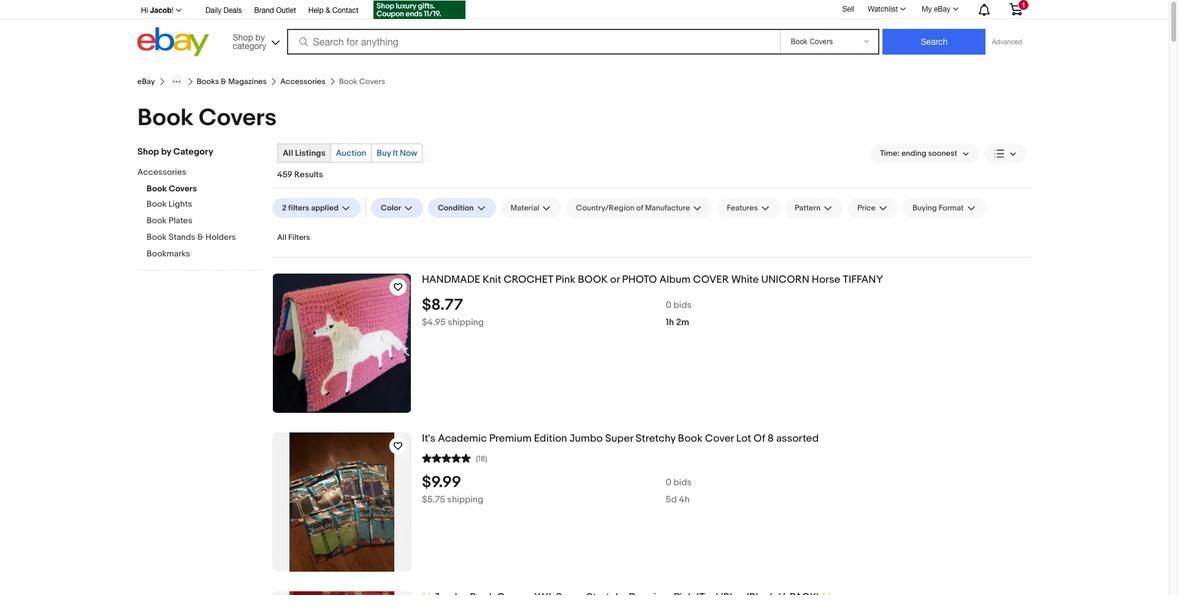 Task type: vqa. For each thing, say whether or not it's contained in the screenshot.
Auction link
yes



Task type: describe. For each thing, give the bounding box(es) containing it.
country/region
[[576, 203, 635, 213]]

!
[[172, 6, 174, 15]]

2m
[[676, 316, 689, 328]]

$5.75
[[422, 494, 445, 505]]

5 out of 5 stars image
[[422, 452, 471, 464]]

it's academic premium edition jumbo super stretchy book cover lot of 8 assorted link
[[422, 433, 1032, 445]]

advanced link
[[986, 29, 1029, 54]]

plates
[[169, 215, 192, 226]]

Search for anything text field
[[289, 30, 778, 53]]

handmade knit crochet pink book or photo album cover white unicorn horse tiffany image
[[273, 274, 411, 413]]

assorted
[[776, 433, 819, 445]]

white
[[732, 274, 759, 286]]

5d
[[666, 494, 677, 505]]

get the coupon image
[[373, 1, 465, 19]]

daily deals link
[[205, 4, 242, 18]]

premium
[[489, 433, 532, 445]]

book left the plates
[[147, 215, 167, 226]]

buying
[[913, 203, 937, 213]]

books
[[197, 77, 219, 87]]

shop by category banner
[[134, 0, 1032, 60]]

auction link
[[331, 144, 371, 162]]

459
[[277, 169, 292, 180]]

ending
[[902, 148, 927, 158]]

watchlist
[[868, 5, 898, 13]]

time: ending soonest button
[[870, 144, 980, 163]]

material
[[511, 203, 539, 213]]

1
[[1022, 1, 1026, 9]]

sell
[[843, 5, 855, 13]]

condition
[[438, 203, 474, 213]]

contact
[[332, 6, 359, 15]]

filters
[[288, 203, 309, 213]]

it
[[393, 148, 398, 158]]

bids for $8.77
[[674, 299, 692, 311]]

help & contact
[[308, 6, 359, 15]]

by for category
[[161, 146, 171, 158]]

$8.77
[[422, 296, 463, 315]]

ebay inside the account navigation
[[934, 5, 951, 13]]

shipping for $8.77
[[448, 316, 484, 328]]

category
[[233, 41, 266, 51]]

buying format
[[913, 203, 964, 213]]

category
[[173, 146, 213, 158]]

1h 2m
[[666, 316, 689, 328]]

holders
[[205, 232, 236, 242]]

cover
[[705, 433, 734, 445]]

handmade knit crochet pink book or photo album cover white unicorn horse tiffany
[[422, 274, 884, 286]]

stretchy
[[636, 433, 676, 445]]

covers inside accessories book covers book lights book plates book stands & holders bookmarks
[[169, 183, 197, 194]]

0 vertical spatial covers
[[199, 104, 277, 133]]

pattern button
[[785, 198, 843, 218]]

time: ending soonest
[[880, 148, 958, 158]]

brand outlet link
[[254, 4, 296, 18]]

photo
[[622, 274, 657, 286]]

all listings
[[283, 148, 326, 158]]

it's academic premium edition jumbo super stretchy book cover lot of 8 assorted image
[[290, 433, 394, 572]]

features button
[[717, 198, 780, 218]]

price button
[[848, 198, 898, 218]]

1 link
[[1002, 0, 1030, 18]]

shop by category button
[[227, 27, 283, 54]]

& inside accessories book covers book lights book plates book stands & holders bookmarks
[[197, 232, 204, 242]]

bookmarks link
[[147, 248, 263, 260]]

2 filters applied
[[282, 203, 339, 213]]

it's academic premium edition jumbo super stretchy book cover lot of 8 assorted
[[422, 433, 819, 445]]

accessories for accessories book covers book lights book plates book stands & holders bookmarks
[[137, 167, 186, 177]]

material button
[[501, 198, 562, 218]]

book up shop by category
[[137, 104, 194, 133]]

all for all listings
[[283, 148, 293, 158]]

459 results
[[277, 169, 323, 180]]

academic
[[438, 433, 487, 445]]

all listings link
[[278, 144, 331, 162]]

handmade
[[422, 274, 480, 286]]

buy it now
[[377, 148, 417, 158]]

& for magazines
[[221, 77, 227, 87]]

price
[[858, 203, 876, 213]]

0 horizontal spatial accessories link
[[137, 167, 254, 179]]

sell link
[[837, 5, 860, 13]]

jumbo
[[570, 433, 603, 445]]

shop for shop by category
[[137, 146, 159, 158]]

accessories book covers book lights book plates book stands & holders bookmarks
[[137, 167, 236, 259]]

results
[[294, 169, 323, 180]]

of
[[754, 433, 765, 445]]

handmade knit crochet pink book or photo album cover white unicorn horse tiffany link
[[422, 274, 1032, 286]]

my
[[922, 5, 932, 13]]

hi jacob !
[[141, 6, 174, 15]]

shop for shop by category
[[233, 32, 253, 42]]

super
[[605, 433, 633, 445]]

horse
[[812, 274, 841, 286]]

crochet
[[504, 274, 553, 286]]

my ebay
[[922, 5, 951, 13]]

4h
[[679, 494, 690, 505]]



Task type: locate. For each thing, give the bounding box(es) containing it.
1 vertical spatial bids
[[674, 477, 692, 488]]

1 horizontal spatial by
[[256, 32, 265, 42]]

unicorn
[[762, 274, 810, 286]]

bids inside 0 bids $5.75 shipping
[[674, 477, 692, 488]]

applied
[[311, 203, 339, 213]]

watchlist link
[[861, 2, 912, 17]]

tiffany
[[843, 274, 884, 286]]

knit
[[483, 274, 501, 286]]

none submit inside shop by category banner
[[883, 29, 986, 55]]

0 for $8.77
[[666, 299, 672, 311]]

filters
[[288, 233, 310, 242]]

(18) link
[[422, 452, 488, 464]]

1 0 from the top
[[666, 299, 672, 311]]

color button
[[371, 198, 423, 218]]

1 horizontal spatial shop
[[233, 32, 253, 42]]

all filters button
[[272, 228, 315, 247]]

accessories inside accessories book covers book lights book plates book stands & holders bookmarks
[[137, 167, 186, 177]]

all left filters
[[277, 233, 287, 242]]

listings
[[295, 148, 326, 158]]

buying format button
[[903, 198, 986, 218]]

shop left category
[[137, 146, 159, 158]]

books & magazines
[[197, 77, 267, 87]]

0 vertical spatial &
[[326, 6, 330, 15]]

8
[[768, 433, 774, 445]]

accessories link down category
[[137, 167, 254, 179]]

book left lights
[[147, 199, 167, 209]]

1 horizontal spatial accessories link
[[280, 77, 326, 87]]

shipping down the $8.77
[[448, 316, 484, 328]]

book covers
[[137, 104, 277, 133]]

now
[[400, 148, 417, 158]]

$9.99
[[422, 473, 461, 492]]

covers up lights
[[169, 183, 197, 194]]

& inside help & contact link
[[326, 6, 330, 15]]

deals
[[224, 6, 242, 15]]

1 vertical spatial by
[[161, 146, 171, 158]]

2 horizontal spatial &
[[326, 6, 330, 15]]

hi
[[141, 6, 148, 15]]

1 horizontal spatial covers
[[199, 104, 277, 133]]

shop by category
[[233, 32, 266, 51]]

None submit
[[883, 29, 986, 55]]

5d 4h
[[666, 494, 690, 505]]

& down book plates link
[[197, 232, 204, 242]]

shop inside shop by category
[[233, 32, 253, 42]]

country/region of manufacture
[[576, 203, 690, 213]]

magazines
[[228, 77, 267, 87]]

0 vertical spatial by
[[256, 32, 265, 42]]

0 inside 0 bids $4.95 shipping
[[666, 299, 672, 311]]

1 vertical spatial covers
[[169, 183, 197, 194]]

format
[[939, 203, 964, 213]]

bids for $9.99
[[674, 477, 692, 488]]

1 horizontal spatial ebay
[[934, 5, 951, 13]]

0 vertical spatial accessories
[[280, 77, 326, 87]]

bookmarks
[[147, 248, 190, 259]]

book left cover
[[678, 433, 703, 445]]

✨jumbo book covers xxl super stretchy premium pink/teal/blue/black (4 pack) ✨ image
[[290, 591, 394, 595]]

bids up 2m
[[674, 299, 692, 311]]

1 vertical spatial accessories
[[137, 167, 186, 177]]

& right books
[[221, 77, 227, 87]]

accessories
[[280, 77, 326, 87], [137, 167, 186, 177]]

shipping down $9.99
[[447, 494, 484, 505]]

by
[[256, 32, 265, 42], [161, 146, 171, 158]]

lights
[[169, 199, 192, 209]]

bids
[[674, 299, 692, 311], [674, 477, 692, 488]]

accessories for accessories
[[280, 77, 326, 87]]

help
[[308, 6, 324, 15]]

buy it now link
[[372, 144, 422, 162]]

account navigation
[[134, 0, 1032, 21]]

by for category
[[256, 32, 265, 42]]

auction
[[336, 148, 366, 158]]

0 horizontal spatial accessories
[[137, 167, 186, 177]]

features
[[727, 203, 758, 213]]

0 vertical spatial 0
[[666, 299, 672, 311]]

0
[[666, 299, 672, 311], [666, 477, 672, 488]]

1 horizontal spatial accessories
[[280, 77, 326, 87]]

1 vertical spatial shipping
[[447, 494, 484, 505]]

1 bids from the top
[[674, 299, 692, 311]]

book stands & holders link
[[147, 232, 263, 244]]

0 inside 0 bids $5.75 shipping
[[666, 477, 672, 488]]

0 vertical spatial shipping
[[448, 316, 484, 328]]

0 up the 1h
[[666, 299, 672, 311]]

shop down deals
[[233, 32, 253, 42]]

my ebay link
[[915, 2, 964, 17]]

by left category
[[161, 146, 171, 158]]

book inside 'link'
[[678, 433, 703, 445]]

1 horizontal spatial &
[[221, 77, 227, 87]]

stands
[[169, 232, 195, 242]]

book plates link
[[147, 215, 263, 227]]

shipping inside 0 bids $5.75 shipping
[[447, 494, 484, 505]]

1 vertical spatial ebay
[[137, 77, 155, 87]]

shop by category
[[137, 146, 213, 158]]

color
[[381, 203, 401, 213]]

1 vertical spatial shop
[[137, 146, 159, 158]]

cover
[[693, 274, 729, 286]]

2 0 from the top
[[666, 477, 672, 488]]

all up 459
[[283, 148, 293, 158]]

0 vertical spatial all
[[283, 148, 293, 158]]

covers down books & magazines link
[[199, 104, 277, 133]]

all filters
[[277, 233, 310, 242]]

all
[[283, 148, 293, 158], [277, 233, 287, 242]]

book down shop by category
[[147, 183, 167, 194]]

pattern
[[795, 203, 821, 213]]

0 horizontal spatial shop
[[137, 146, 159, 158]]

& for contact
[[326, 6, 330, 15]]

edition
[[534, 433, 567, 445]]

0 horizontal spatial by
[[161, 146, 171, 158]]

2 bids from the top
[[674, 477, 692, 488]]

0 vertical spatial bids
[[674, 299, 692, 311]]

shop
[[233, 32, 253, 42], [137, 146, 159, 158]]

1 vertical spatial accessories link
[[137, 167, 254, 179]]

condition button
[[428, 198, 496, 218]]

accessories right magazines
[[280, 77, 326, 87]]

time:
[[880, 148, 900, 158]]

0 bids $5.75 shipping
[[422, 477, 692, 505]]

bids up 4h
[[674, 477, 692, 488]]

of
[[637, 203, 644, 213]]

0 up 5d
[[666, 477, 672, 488]]

jacob
[[150, 6, 172, 15]]

0 horizontal spatial covers
[[169, 183, 197, 194]]

by down brand
[[256, 32, 265, 42]]

album
[[660, 274, 691, 286]]

brand outlet
[[254, 6, 296, 15]]

covers
[[199, 104, 277, 133], [169, 183, 197, 194]]

daily
[[205, 6, 222, 15]]

ebay
[[934, 5, 951, 13], [137, 77, 155, 87]]

shipping inside 0 bids $4.95 shipping
[[448, 316, 484, 328]]

1h
[[666, 316, 674, 328]]

bids inside 0 bids $4.95 shipping
[[674, 299, 692, 311]]

outlet
[[276, 6, 296, 15]]

help & contact link
[[308, 4, 359, 18]]

by inside shop by category
[[256, 32, 265, 42]]

0 bids $4.95 shipping
[[422, 299, 692, 328]]

daily deals
[[205, 6, 242, 15]]

it's
[[422, 433, 436, 445]]

0 horizontal spatial &
[[197, 232, 204, 242]]

0 vertical spatial accessories link
[[280, 77, 326, 87]]

brand
[[254, 6, 274, 15]]

1 vertical spatial 0
[[666, 477, 672, 488]]

shipping
[[448, 316, 484, 328], [447, 494, 484, 505]]

view: list view image
[[994, 147, 1017, 160]]

0 vertical spatial shop
[[233, 32, 253, 42]]

shipping for $9.99
[[447, 494, 484, 505]]

book up bookmarks
[[147, 232, 167, 242]]

lot
[[736, 433, 752, 445]]

accessories down shop by category
[[137, 167, 186, 177]]

0 vertical spatial ebay
[[934, 5, 951, 13]]

0 for $9.99
[[666, 477, 672, 488]]

0 horizontal spatial ebay
[[137, 77, 155, 87]]

advanced
[[992, 38, 1023, 45]]

(18)
[[476, 454, 488, 464]]

1 vertical spatial &
[[221, 77, 227, 87]]

2 vertical spatial &
[[197, 232, 204, 242]]

2
[[282, 203, 287, 213]]

accessories link right magazines
[[280, 77, 326, 87]]

pink
[[556, 274, 576, 286]]

& right help
[[326, 6, 330, 15]]

manufacture
[[645, 203, 690, 213]]

1 vertical spatial all
[[277, 233, 287, 242]]

all inside button
[[277, 233, 287, 242]]

all for all filters
[[277, 233, 287, 242]]



